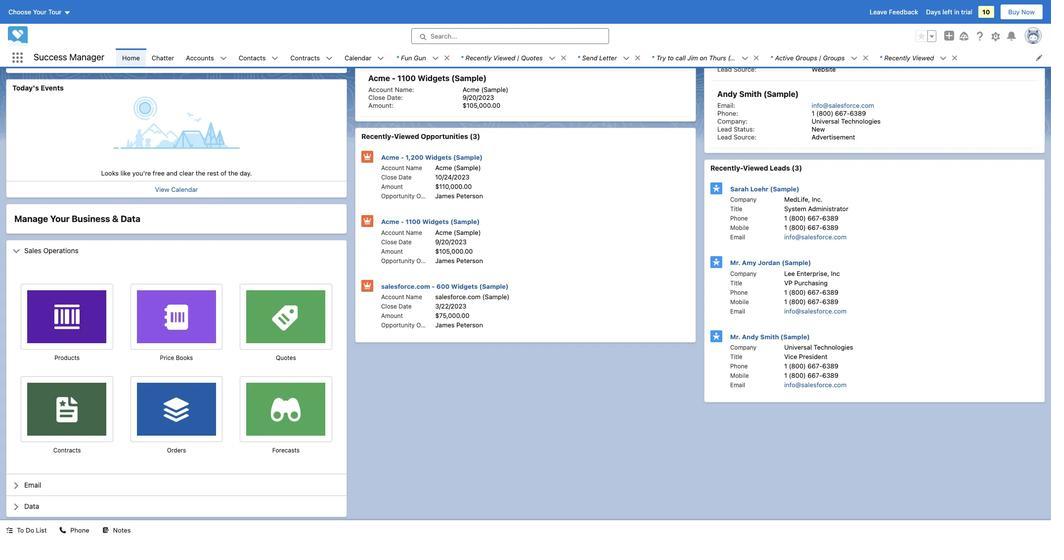 Task type: locate. For each thing, give the bounding box(es) containing it.
contracts down standard contract image
[[53, 447, 81, 454]]

recently- up sarah
[[711, 164, 744, 172]]

3 opportunity owner james peterson from the top
[[381, 321, 483, 329]]

3 account name from the top
[[381, 293, 422, 301]]

account name for 600
[[381, 293, 422, 301]]

name for 1,200
[[406, 164, 422, 172]]

email
[[731, 233, 746, 241], [731, 307, 746, 315], [731, 381, 746, 389], [24, 481, 41, 489]]

1 vertical spatial james
[[435, 256, 455, 264]]

company for amy
[[731, 270, 757, 277]]

recently- down close date:
[[362, 132, 394, 140]]

quotes down standard quote image
[[276, 354, 296, 362]]

acme - 1,200 widgets (sample)
[[369, 22, 490, 31], [381, 153, 483, 161]]

universal up vice
[[785, 343, 812, 351]]

1 vertical spatial enterprise,
[[797, 269, 830, 277]]

0 horizontal spatial calendar
[[171, 186, 198, 193]]

acme - 1100 widgets (sample) for account name:
[[369, 74, 487, 83]]

text default image right 'list' on the left of the page
[[60, 527, 66, 534]]

advertisement
[[812, 133, 856, 141]]

contacts link
[[233, 48, 272, 67]]

2 vertical spatial company
[[731, 344, 757, 351]]

recently down search... button
[[466, 54, 492, 62]]

company for andy
[[731, 344, 757, 351]]

6389
[[850, 109, 867, 117], [823, 214, 839, 222], [823, 224, 839, 232], [823, 288, 839, 296], [823, 298, 839, 305], [823, 362, 839, 370], [823, 372, 839, 379]]

view calendar link
[[155, 186, 198, 193]]

1 vertical spatial company
[[731, 270, 757, 277]]

phone left notes button
[[70, 526, 89, 534]]

title down the mr. amy jordan (sample)
[[731, 279, 743, 287]]

account name:
[[369, 34, 414, 42], [369, 86, 414, 93]]

2 status: from the top
[[734, 125, 755, 133]]

1 vertical spatial status:
[[734, 125, 755, 133]]

technologies for company
[[814, 343, 854, 351]]

lee for company:
[[812, 49, 823, 57]]

0 horizontal spatial salesforce.com
[[381, 282, 430, 290]]

lead source: down thurs
[[718, 65, 757, 73]]

check
[[210, 44, 227, 52]]

4 lead from the top
[[718, 133, 732, 141]]

company: down "email:"
[[718, 117, 748, 125]]

$105,000.00 up the opportunities
[[463, 101, 501, 109]]

0 horizontal spatial |
[[517, 54, 520, 62]]

0 vertical spatial james
[[435, 192, 455, 200]]

1 vertical spatial your
[[50, 214, 70, 224]]

calendar inside list item
[[345, 54, 372, 62]]

lee up website
[[812, 49, 823, 57]]

* down leave
[[880, 54, 883, 62]]

company down the mr. amy jordan (sample)
[[731, 270, 757, 277]]

universal technologies for company:
[[812, 117, 881, 125]]

(3) right leads
[[792, 164, 803, 172]]

lead source: for andy
[[718, 133, 757, 141]]

0 horizontal spatial contracts
[[53, 447, 81, 454]]

acme
[[369, 22, 390, 31], [369, 74, 390, 83], [463, 86, 480, 93], [381, 153, 399, 161], [435, 164, 452, 172], [381, 218, 399, 226], [435, 228, 452, 236]]

(3) right the opportunities
[[470, 132, 480, 140]]

info@salesforce.com link down 'president'
[[785, 381, 847, 389]]

0 vertical spatial view
[[165, 61, 179, 69]]

info@salesforce.com down 'president'
[[785, 381, 847, 389]]

1 amount: from the top
[[369, 49, 394, 57]]

amount
[[381, 183, 403, 190], [381, 248, 403, 255], [381, 312, 403, 320]]

3 name from the top
[[406, 293, 422, 301]]

* active groups | groups
[[771, 54, 845, 62]]

company for loehr
[[731, 196, 757, 203]]

1 vertical spatial 10/24/2023
[[435, 173, 470, 181]]

0 horizontal spatial inc
[[831, 269, 840, 277]]

0 vertical spatial account name
[[381, 164, 422, 172]]

in
[[955, 8, 960, 16]]

4 * from the left
[[652, 54, 655, 62]]

* right 'gun'
[[461, 54, 464, 62]]

sales operations
[[24, 247, 79, 255]]

universal technologies for company
[[785, 343, 854, 351]]

viewed
[[494, 54, 516, 62], [913, 54, 935, 62], [394, 132, 419, 140], [744, 164, 769, 172]]

2 vertical spatial close date
[[381, 303, 412, 310]]

0 vertical spatial name:
[[395, 34, 414, 42]]

lead for working
[[718, 57, 732, 65]]

acme (sample)
[[463, 86, 509, 93], [435, 164, 481, 172], [435, 228, 481, 236]]

peterson
[[457, 192, 483, 200], [457, 256, 483, 264], [457, 321, 483, 329]]

you're
[[132, 169, 151, 177]]

1 close date from the top
[[381, 174, 412, 181]]

contracts right contacts "list item"
[[291, 54, 320, 62]]

status: right thurs
[[734, 57, 755, 65]]

notes
[[113, 526, 131, 534]]

text default image inside to do list button
[[6, 527, 13, 534]]

1
[[812, 109, 815, 117], [785, 214, 788, 222], [785, 224, 788, 232], [785, 288, 788, 296], [785, 298, 788, 305], [785, 362, 788, 370], [785, 372, 788, 379]]

2 vertical spatial acme (sample)
[[435, 228, 481, 236]]

lee enterprise, inc for company:
[[812, 49, 868, 57]]

1 the from the left
[[196, 169, 206, 177]]

0 vertical spatial contracts
[[291, 54, 320, 62]]

0 horizontal spatial and
[[166, 169, 178, 177]]

2 amount: from the top
[[369, 101, 394, 109]]

text default image down search...
[[444, 54, 451, 61]]

*
[[396, 54, 399, 62], [461, 54, 464, 62], [578, 54, 581, 62], [652, 54, 655, 62], [771, 54, 774, 62], [880, 54, 883, 62]]

0 vertical spatial lead status:
[[718, 57, 755, 65]]

2 mr. from the top
[[731, 333, 741, 341]]

opportunity for $75,000.00
[[381, 322, 415, 329]]

10/24/2023 up * recently viewed | quotes
[[463, 42, 497, 49]]

| up website
[[819, 54, 822, 62]]

getter,
[[175, 44, 195, 52]]

3 james from the top
[[435, 321, 455, 329]]

1 vertical spatial owner
[[417, 257, 435, 264]]

enterprise, for company:
[[825, 49, 857, 57]]

9/20/2023
[[463, 93, 494, 101], [435, 238, 467, 246]]

text default image inside sales operations dropdown button
[[12, 247, 20, 255]]

name for 1100
[[406, 229, 422, 236]]

1 horizontal spatial lee
[[812, 49, 823, 57]]

leads
[[770, 164, 791, 172]]

0 vertical spatial universal
[[812, 117, 840, 125]]

1 vertical spatial acme - 1,200 widgets (sample)
[[381, 153, 483, 161]]

2 lead from the top
[[718, 65, 732, 73]]

0 vertical spatial account name:
[[369, 34, 414, 42]]

0 vertical spatial company:
[[718, 49, 748, 57]]

system administrator
[[785, 205, 849, 213]]

3 close date from the top
[[381, 303, 412, 310]]

9/20/2023 down * recently viewed | quotes
[[463, 93, 494, 101]]

* try to call jim on thurs (sample)
[[652, 54, 755, 62]]

1 owner from the top
[[417, 192, 435, 200]]

text default image left fun
[[378, 55, 384, 62]]

3 * from the left
[[578, 54, 581, 62]]

1 vertical spatial technologies
[[814, 343, 854, 351]]

lee up vp
[[785, 269, 795, 277]]

the
[[196, 169, 206, 177], [228, 169, 238, 177]]

1 vertical spatial source:
[[734, 133, 757, 141]]

9/20/2023 up salesforce.com - 600 widgets (sample)
[[435, 238, 467, 246]]

vice president
[[785, 353, 828, 361]]

1 name: from the top
[[395, 34, 414, 42]]

1 title from the top
[[731, 205, 743, 213]]

1 vertical spatial contracts
[[53, 447, 81, 454]]

days left in trial
[[927, 8, 973, 16]]

manage
[[14, 214, 48, 224]]

6 * from the left
[[880, 54, 883, 62]]

0 vertical spatial mr.
[[731, 259, 741, 267]]

$105,000.00 up salesforce.com - 600 widgets (sample)
[[435, 247, 473, 255]]

account name: up fun
[[369, 34, 414, 42]]

the right of
[[228, 169, 238, 177]]

text default image down in
[[952, 54, 959, 61]]

3 company from the top
[[731, 344, 757, 351]]

price books button
[[130, 354, 223, 363]]

1 source: from the top
[[734, 65, 757, 73]]

2 vertical spatial account name
[[381, 293, 422, 301]]

contracts
[[291, 54, 320, 62], [53, 447, 81, 454]]

2 * from the left
[[461, 54, 464, 62]]

2 vertical spatial opportunity
[[381, 322, 415, 329]]

account name: for 1,200
[[369, 34, 414, 42]]

$110,000.00 for account name
[[435, 183, 472, 190]]

list
[[116, 48, 1052, 67]]

0 horizontal spatial amy
[[718, 22, 735, 31]]

0 vertical spatial technologies
[[842, 117, 881, 125]]

text default image down check
[[220, 55, 227, 62]]

3 owner from the top
[[417, 322, 435, 329]]

salesforce.com for salesforce.com (sample)
[[435, 293, 481, 301]]

info@salesforce.com link
[[812, 101, 875, 109], [785, 233, 847, 241], [785, 307, 847, 315], [785, 381, 847, 389]]

like
[[121, 169, 131, 177]]

title down sarah
[[731, 205, 743, 213]]

title for mr. andy smith (sample)
[[731, 353, 743, 361]]

1 name from the top
[[406, 164, 422, 172]]

1,200 up fun
[[398, 22, 419, 31]]

info@salesforce.com link for sarah loehr (sample)
[[785, 233, 847, 241]]

your inside dropdown button
[[33, 8, 47, 16]]

info@salesforce.com link down "purchasing"
[[785, 307, 847, 315]]

amount:
[[369, 49, 394, 57], [369, 101, 394, 109]]

1 horizontal spatial and
[[197, 44, 208, 52]]

view for view calendar
[[155, 186, 170, 193]]

enterprise, up website
[[825, 49, 857, 57]]

1 vertical spatial acme - 1100 widgets (sample)
[[381, 218, 480, 226]]

company down mr. andy smith (sample) at the bottom of page
[[731, 344, 757, 351]]

5 list item from the left
[[765, 48, 874, 67]]

0 vertical spatial quotes
[[521, 54, 543, 62]]

text default image right thurs
[[742, 55, 749, 62]]

date for 1100
[[399, 238, 412, 246]]

calendar
[[345, 54, 372, 62], [171, 186, 198, 193]]

0 vertical spatial source:
[[734, 65, 757, 73]]

calendar list item
[[339, 48, 390, 67]]

9/20/2023 for account name
[[435, 238, 467, 246]]

2 date from the top
[[399, 238, 412, 246]]

standard contract image
[[46, 383, 88, 431]]

lee for company
[[785, 269, 795, 277]]

1 company from the top
[[731, 196, 757, 203]]

1 vertical spatial (3)
[[792, 164, 803, 172]]

(3) for acme - 1100 widgets (sample)
[[470, 132, 480, 140]]

a
[[159, 44, 163, 52]]

text default image
[[753, 54, 760, 61], [863, 54, 870, 61], [220, 55, 227, 62], [432, 55, 439, 62], [549, 55, 556, 62], [851, 55, 858, 62], [12, 247, 20, 255], [12, 482, 20, 490]]

phone down sarah
[[731, 215, 748, 222]]

3 title from the top
[[731, 353, 743, 361]]

view all link
[[165, 61, 188, 69]]

0 horizontal spatial (3)
[[470, 132, 480, 140]]

1 vertical spatial peterson
[[457, 256, 483, 264]]

2 close date from the top
[[381, 238, 412, 246]]

clear
[[179, 169, 194, 177]]

0 vertical spatial acme (sample)
[[463, 86, 509, 93]]

0 vertical spatial calendar
[[345, 54, 372, 62]]

amy
[[718, 22, 735, 31], [742, 259, 757, 267]]

your for manage
[[50, 214, 70, 224]]

lead status: down phone:
[[718, 125, 755, 133]]

2 mobile from the top
[[731, 298, 749, 305]]

account name: down fun
[[369, 86, 414, 93]]

3 peterson from the top
[[457, 321, 483, 329]]

| for groups
[[819, 54, 822, 62]]

source: for jordan
[[734, 65, 757, 73]]

text default image left notes
[[102, 527, 109, 534]]

name: down fun
[[395, 86, 414, 93]]

1 mr. from the top
[[731, 259, 741, 267]]

lead for new
[[718, 125, 732, 133]]

text default image inside accounts list item
[[220, 55, 227, 62]]

text default image right 'gun'
[[432, 55, 439, 62]]

info@salesforce.com for sarah loehr (sample)
[[785, 233, 847, 241]]

1 vertical spatial mobile
[[731, 298, 749, 305]]

account name
[[381, 164, 422, 172], [381, 229, 422, 236], [381, 293, 422, 301]]

business
[[72, 214, 110, 224]]

mobile
[[731, 224, 749, 232], [731, 298, 749, 305], [731, 372, 749, 379]]

0 vertical spatial universal technologies
[[812, 117, 881, 125]]

(sample)
[[455, 22, 490, 31], [766, 22, 801, 31], [728, 54, 755, 62], [452, 74, 487, 83], [482, 86, 509, 93], [764, 90, 799, 98], [454, 153, 483, 161], [454, 164, 481, 172], [771, 185, 800, 193], [451, 218, 480, 226], [454, 228, 481, 236], [782, 259, 812, 267], [480, 282, 509, 290], [483, 293, 510, 301], [781, 333, 810, 341]]

recently down "leave feedback" link
[[885, 54, 911, 62]]

1 account name from the top
[[381, 164, 422, 172]]

1 horizontal spatial recently
[[885, 54, 911, 62]]

* left try
[[652, 54, 655, 62]]

amount for acme - 1,200 widgets (sample)
[[381, 183, 403, 190]]

2 owner from the top
[[417, 257, 435, 264]]

data button
[[6, 496, 347, 517]]

3 amount from the top
[[381, 312, 403, 320]]

10/24/2023
[[463, 42, 497, 49], [435, 173, 470, 181]]

lead status: right on
[[718, 57, 755, 65]]

view down free
[[155, 186, 170, 193]]

view left all
[[165, 61, 179, 69]]

2 vertical spatial mobile
[[731, 372, 749, 379]]

james for $105,000.00
[[435, 256, 455, 264]]

source: down phone:
[[734, 133, 757, 141]]

text default image up to
[[12, 482, 20, 490]]

technologies up 'president'
[[814, 343, 854, 351]]

1 company: from the top
[[718, 49, 748, 57]]

1 account name: from the top
[[369, 34, 414, 42]]

opportunity owner james peterson for $110,000.00
[[381, 192, 483, 200]]

smith
[[740, 90, 762, 98], [761, 333, 779, 341]]

mobile for andy
[[731, 372, 749, 379]]

lee enterprise, inc for company
[[785, 269, 840, 277]]

3 date from the top
[[399, 303, 412, 310]]

contracts list item
[[285, 48, 339, 67]]

group
[[916, 30, 937, 42]]

text default image right contacts
[[272, 55, 279, 62]]

universal technologies up advertisement
[[812, 117, 881, 125]]

0 vertical spatial data
[[121, 214, 140, 224]]

info@salesforce.com for mr. andy smith (sample)
[[785, 381, 847, 389]]

opportunities
[[421, 132, 468, 140]]

inc for company:
[[859, 49, 868, 57]]

1 lead status: from the top
[[718, 57, 755, 65]]

1 peterson from the top
[[457, 192, 483, 200]]

0 vertical spatial company
[[731, 196, 757, 203]]

* left 'send' at the top right of page
[[578, 54, 581, 62]]

source: up 'andy smith (sample)'
[[734, 65, 757, 73]]

close date:
[[369, 93, 403, 101]]

your left 'tour'
[[33, 8, 47, 16]]

owner for $110,000.00
[[417, 192, 435, 200]]

standard order image
[[155, 383, 197, 431]]

view all
[[165, 61, 188, 69]]

info@salesforce.com down system administrator
[[785, 233, 847, 241]]

list item
[[390, 48, 455, 67], [455, 48, 572, 67], [572, 48, 646, 67], [646, 48, 765, 67], [765, 48, 874, 67], [874, 48, 963, 67]]

0 vertical spatial lead source:
[[718, 65, 757, 73]]

0 vertical spatial $105,000.00
[[463, 101, 501, 109]]

administrator
[[809, 205, 849, 213]]

| down search... button
[[517, 54, 520, 62]]

info@salesforce.com link down system administrator
[[785, 233, 847, 241]]

1 vertical spatial amount:
[[369, 101, 394, 109]]

2 lead status: from the top
[[718, 125, 755, 133]]

feedback
[[889, 8, 919, 16]]

1 vertical spatial opportunity owner james peterson
[[381, 256, 483, 264]]

0 vertical spatial (3)
[[470, 132, 480, 140]]

0 vertical spatial peterson
[[457, 192, 483, 200]]

1 * from the left
[[396, 54, 399, 62]]

1 vertical spatial acme (sample)
[[435, 164, 481, 172]]

text default image left to
[[6, 527, 13, 534]]

salesforce.com (sample)
[[435, 293, 510, 301]]

text default image left try
[[635, 54, 642, 61]]

2 opportunity from the top
[[381, 257, 415, 264]]

email for sarah loehr (sample)
[[731, 233, 746, 241]]

0 vertical spatial opportunity owner james peterson
[[381, 192, 483, 200]]

lead status: for andy
[[718, 125, 755, 133]]

active
[[776, 54, 794, 62]]

the left rest
[[196, 169, 206, 177]]

2 vertical spatial opportunity owner james peterson
[[381, 321, 483, 329]]

text default image left calendar link
[[326, 55, 333, 62]]

0 vertical spatial status:
[[734, 57, 755, 65]]

2 james from the top
[[435, 256, 455, 264]]

1 mobile from the top
[[731, 224, 749, 232]]

quotes
[[521, 54, 543, 62], [276, 354, 296, 362]]

2 list item from the left
[[455, 48, 572, 67]]

2 source: from the top
[[734, 133, 757, 141]]

-
[[392, 22, 396, 31], [392, 74, 396, 83], [401, 153, 404, 161], [401, 218, 404, 226], [432, 282, 435, 290]]

2 the from the left
[[228, 169, 238, 177]]

1 vertical spatial title
[[731, 279, 743, 287]]

info@salesforce.com down "purchasing"
[[785, 307, 847, 315]]

rest
[[207, 169, 219, 177]]

0 vertical spatial lee
[[812, 49, 823, 57]]

status: down phone:
[[734, 125, 755, 133]]

2 vertical spatial title
[[731, 353, 743, 361]]

technologies up advertisement
[[842, 117, 881, 125]]

0 vertical spatial date
[[399, 174, 412, 181]]

* recently viewed | quotes
[[461, 54, 543, 62]]

0 vertical spatial mobile
[[731, 224, 749, 232]]

0 vertical spatial inc
[[859, 49, 868, 57]]

1 vertical spatial quotes
[[276, 354, 296, 362]]

1 lead from the top
[[718, 57, 732, 65]]

0 horizontal spatial lee
[[785, 269, 795, 277]]

phone for andy
[[731, 363, 748, 370]]

mr. for mr. amy jordan (sample)
[[731, 259, 741, 267]]

0 horizontal spatial recently-
[[362, 132, 394, 140]]

text default image left the sales
[[12, 247, 20, 255]]

universal up advertisement
[[812, 117, 840, 125]]

inc for company
[[831, 269, 840, 277]]

1 recently from the left
[[466, 54, 492, 62]]

recently-
[[362, 132, 394, 140], [711, 164, 744, 172]]

|
[[517, 54, 520, 62], [819, 54, 822, 62]]

quotes down search... button
[[521, 54, 543, 62]]

0 vertical spatial amount
[[381, 183, 403, 190]]

0 horizontal spatial andy
[[718, 90, 738, 98]]

close date for acme - 1100 widgets (sample)
[[381, 238, 412, 246]]

phone down mr. andy smith (sample) at the bottom of page
[[731, 363, 748, 370]]

2 recently from the left
[[885, 54, 911, 62]]

acme - 1,200 widgets (sample) for account name
[[381, 153, 483, 161]]

info@salesforce.com link for mr. amy jordan (sample)
[[785, 307, 847, 315]]

1 status: from the top
[[734, 57, 755, 65]]

and
[[197, 44, 208, 52], [166, 169, 178, 177]]

1 horizontal spatial quotes
[[521, 54, 543, 62]]

0 horizontal spatial quotes
[[276, 354, 296, 362]]

mr. for mr. andy smith (sample)
[[731, 333, 741, 341]]

2 lead source: from the top
[[718, 133, 757, 141]]

2 | from the left
[[819, 54, 822, 62]]

2 company: from the top
[[718, 117, 748, 125]]

2 vertical spatial owner
[[417, 322, 435, 329]]

text default image
[[444, 54, 451, 61], [560, 54, 567, 61], [635, 54, 642, 61], [952, 54, 959, 61], [272, 55, 279, 62], [326, 55, 333, 62], [378, 55, 384, 62], [623, 55, 630, 62], [742, 55, 749, 62], [941, 55, 947, 62], [12, 503, 20, 511], [6, 527, 13, 534], [60, 527, 66, 534], [102, 527, 109, 534]]

0 vertical spatial andy
[[718, 90, 738, 98]]

name: up fun
[[395, 34, 414, 42]]

purchasing
[[795, 279, 828, 287]]

2 account name: from the top
[[369, 86, 414, 93]]

2 amount from the top
[[381, 248, 403, 255]]

choose your tour button
[[8, 4, 71, 20]]

1 amount from the top
[[381, 183, 403, 190]]

text default image left active
[[753, 54, 760, 61]]

acme - 1100 widgets (sample)
[[369, 74, 487, 83], [381, 218, 480, 226]]

1 vertical spatial $105,000.00
[[435, 247, 473, 255]]

2 title from the top
[[731, 279, 743, 287]]

sales operations button
[[6, 240, 347, 261]]

lee enterprise, inc up "purchasing"
[[785, 269, 840, 277]]

1 vertical spatial view
[[155, 186, 170, 193]]

1 horizontal spatial (3)
[[792, 164, 803, 172]]

email inside dropdown button
[[24, 481, 41, 489]]

2 account name from the top
[[381, 229, 422, 236]]

james for $75,000.00
[[435, 321, 455, 329]]

1 lead source: from the top
[[718, 65, 757, 73]]

0 vertical spatial salesforce.com
[[381, 282, 430, 290]]

viewed down the 'days'
[[913, 54, 935, 62]]

0 vertical spatial 1100
[[398, 74, 416, 83]]

phone for amy
[[731, 289, 748, 296]]

date
[[399, 174, 412, 181], [399, 238, 412, 246], [399, 303, 412, 310]]

1 | from the left
[[517, 54, 520, 62]]

1 horizontal spatial salesforce.com
[[435, 293, 481, 301]]

technologies
[[842, 117, 881, 125], [814, 343, 854, 351]]

3 opportunity from the top
[[381, 322, 415, 329]]

1 james from the top
[[435, 192, 455, 200]]

1 opportunity owner james peterson from the top
[[381, 192, 483, 200]]

1100 for name
[[406, 218, 421, 226]]

1 date from the top
[[399, 174, 412, 181]]

3 mobile from the top
[[731, 372, 749, 379]]

1 vertical spatial name:
[[395, 86, 414, 93]]

opportunity owner james peterson for $75,000.00
[[381, 321, 483, 329]]

1 vertical spatial 9/20/2023
[[435, 238, 467, 246]]

salesforce.com left 600
[[381, 282, 430, 290]]

phone down the mr. amy jordan (sample)
[[731, 289, 748, 296]]

title down mr. andy smith (sample) at the bottom of page
[[731, 353, 743, 361]]

5 * from the left
[[771, 54, 774, 62]]

1 vertical spatial account name
[[381, 229, 422, 236]]

0 vertical spatial close date
[[381, 174, 412, 181]]

status: for jordan
[[734, 57, 755, 65]]

0 vertical spatial $110,000.00
[[463, 49, 500, 57]]

1 horizontal spatial the
[[228, 169, 238, 177]]

2 name from the top
[[406, 229, 422, 236]]

lead source: down phone:
[[718, 133, 757, 141]]

name for 600
[[406, 293, 422, 301]]

and up accounts
[[197, 44, 208, 52]]

6 list item from the left
[[874, 48, 963, 67]]

calendar down clear
[[171, 186, 198, 193]]

1 horizontal spatial recently-
[[711, 164, 744, 172]]

technologies for company:
[[842, 117, 881, 125]]

2 name: from the top
[[395, 86, 414, 93]]

enterprise, up "purchasing"
[[797, 269, 830, 277]]

0 vertical spatial opportunity
[[381, 192, 415, 200]]

2 opportunity owner james peterson from the top
[[381, 256, 483, 264]]

owner for $105,000.00
[[417, 257, 435, 264]]

contacts
[[239, 54, 266, 62]]

0 horizontal spatial data
[[24, 502, 39, 511]]

* left fun
[[396, 54, 399, 62]]

3 lead from the top
[[718, 125, 732, 133]]

company: right on
[[718, 49, 748, 57]]

2 vertical spatial peterson
[[457, 321, 483, 329]]

text default image inside email dropdown button
[[12, 482, 20, 490]]

2 peterson from the top
[[457, 256, 483, 264]]

1 vertical spatial calendar
[[171, 186, 198, 193]]

system
[[785, 205, 807, 213]]

list containing home
[[116, 48, 1052, 67]]

name: for 1,200
[[395, 34, 414, 42]]

0 vertical spatial lee enterprise, inc
[[812, 49, 868, 57]]

data up 'to do list'
[[24, 502, 39, 511]]

0 vertical spatial acme - 1100 widgets (sample)
[[369, 74, 487, 83]]

1,200 down recently-viewed opportunities (3)
[[406, 153, 424, 161]]

acme - 1,200 widgets (sample) down recently-viewed opportunities (3)
[[381, 153, 483, 161]]

universal technologies up 'president'
[[785, 343, 854, 351]]

2 company from the top
[[731, 270, 757, 277]]

price books
[[160, 354, 193, 362]]

0 horizontal spatial your
[[33, 8, 47, 16]]

10/24/2023 down the opportunities
[[435, 173, 470, 181]]

1 opportunity from the top
[[381, 192, 415, 200]]



Task type: describe. For each thing, give the bounding box(es) containing it.
products button
[[21, 354, 113, 363]]

notes button
[[96, 520, 137, 540]]

days
[[927, 8, 941, 16]]

quotes button
[[240, 354, 332, 363]]

success
[[34, 52, 67, 62]]

company: for andy
[[718, 117, 748, 125]]

to do list
[[17, 526, 47, 534]]

to
[[17, 526, 24, 534]]

0 vertical spatial jordan
[[737, 22, 764, 31]]

* recently viewed
[[880, 54, 935, 62]]

company: for amy
[[718, 49, 748, 57]]

* for * active groups | groups
[[771, 54, 774, 62]]

recently for recently viewed
[[885, 54, 911, 62]]

accounts list item
[[180, 48, 233, 67]]

date for 600
[[399, 303, 412, 310]]

text default image left * recently viewed
[[863, 54, 870, 61]]

text default image inside calendar list item
[[378, 55, 384, 62]]

info@salesforce.com link up advertisement
[[812, 101, 875, 109]]

salesforce.com for salesforce.com - 600 widgets (sample)
[[381, 282, 430, 290]]

text default image left 'send' at the top right of page
[[549, 55, 556, 62]]

info@salesforce.com link for mr. andy smith (sample)
[[785, 381, 847, 389]]

standard product2 image
[[46, 291, 88, 338]]

phone inside button
[[70, 526, 89, 534]]

1 groups from the left
[[796, 54, 818, 62]]

text default image inside contacts "list item"
[[272, 55, 279, 62]]

email for mr. amy jordan (sample)
[[731, 307, 746, 315]]

home
[[122, 54, 140, 62]]

enterprise, for company
[[797, 269, 830, 277]]

text default image right * recently viewed
[[941, 55, 947, 62]]

1,200 for account name:
[[398, 22, 419, 31]]

accounts link
[[180, 48, 220, 67]]

free
[[153, 169, 165, 177]]

back
[[229, 44, 244, 52]]

view for view all
[[165, 61, 179, 69]]

letter
[[600, 54, 617, 62]]

recently-viewed opportunities (3)
[[362, 132, 480, 140]]

amount: for acme - 1,200 widgets (sample)
[[369, 49, 394, 57]]

sales
[[24, 247, 41, 255]]

* for * send letter
[[578, 54, 581, 62]]

title for mr. amy jordan (sample)
[[731, 279, 743, 287]]

operations
[[43, 247, 79, 255]]

account name: for 1100
[[369, 86, 414, 93]]

nothing
[[91, 44, 115, 52]]

&
[[112, 214, 119, 224]]

* for * try to call jim on thurs (sample)
[[652, 54, 655, 62]]

peterson for $105,000.00
[[457, 256, 483, 264]]

soon.
[[245, 44, 262, 52]]

fun
[[401, 54, 412, 62]]

looks like you're free and clear the rest of the day.
[[101, 169, 252, 177]]

standard forecasting3 image
[[265, 383, 307, 431]]

$105,000.00 for account name:
[[463, 101, 501, 109]]

quotes inside button
[[276, 354, 296, 362]]

buy
[[1009, 8, 1020, 16]]

leave
[[870, 8, 888, 16]]

text default image inside notes button
[[102, 527, 109, 534]]

send
[[583, 54, 598, 62]]

be
[[150, 44, 158, 52]]

lead status: for amy
[[718, 57, 755, 65]]

list
[[36, 526, 47, 534]]

forecasts button
[[240, 446, 332, 455]]

medlife,
[[785, 195, 811, 203]]

view calendar
[[155, 186, 198, 193]]

orders button
[[130, 446, 223, 455]]

buy now button
[[1001, 4, 1044, 20]]

inc.
[[812, 195, 823, 203]]

info@salesforce.com up advertisement
[[812, 101, 875, 109]]

recently- for acme - 1100 widgets (sample)
[[362, 132, 394, 140]]

mobile for loehr
[[731, 224, 749, 232]]

amount for acme - 1100 widgets (sample)
[[381, 248, 403, 255]]

9/20/2023 for account name:
[[463, 93, 494, 101]]

choose
[[8, 8, 31, 16]]

lead for website
[[718, 65, 732, 73]]

website
[[812, 65, 836, 73]]

left
[[943, 8, 953, 16]]

quotes inside list item
[[521, 54, 543, 62]]

tour
[[48, 8, 62, 16]]

contracts inside list item
[[291, 54, 320, 62]]

mobile for amy
[[731, 298, 749, 305]]

close date for salesforce.com - 600 widgets (sample)
[[381, 303, 412, 310]]

status: for smith
[[734, 125, 755, 133]]

recently- for andy smith (sample)
[[711, 164, 744, 172]]

amount: for acme - 1100 widgets (sample)
[[369, 101, 394, 109]]

mr. amy jordan (sample)
[[731, 259, 812, 267]]

mr. andy smith (sample)
[[731, 333, 810, 341]]

lead for advertisement
[[718, 133, 732, 141]]

sarah loehr (sample)
[[731, 185, 800, 193]]

opportunity for $110,000.00
[[381, 192, 415, 200]]

james for $110,000.00
[[435, 192, 455, 200]]

| for quotes
[[517, 54, 520, 62]]

text default image right the letter
[[623, 55, 630, 62]]

manager
[[69, 52, 104, 62]]

0 vertical spatial and
[[197, 44, 208, 52]]

today.
[[130, 44, 148, 52]]

account name for 1,200
[[381, 164, 422, 172]]

text default image left 'send' at the top right of page
[[560, 54, 567, 61]]

go-
[[165, 44, 175, 52]]

leave feedback link
[[870, 8, 919, 16]]

text default image right "working"
[[851, 55, 858, 62]]

$110,000.00 for account name:
[[463, 49, 500, 57]]

4 list item from the left
[[646, 48, 765, 67]]

acme - 1,200 widgets (sample) for account name:
[[369, 22, 490, 31]]

your for choose
[[33, 8, 47, 16]]

due
[[117, 44, 128, 52]]

* send letter
[[578, 54, 617, 62]]

now
[[1022, 8, 1035, 16]]

products
[[55, 354, 80, 362]]

andy smith (sample)
[[718, 90, 799, 98]]

10
[[983, 8, 991, 16]]

jim
[[688, 54, 698, 62]]

1 vertical spatial jordan
[[758, 259, 781, 267]]

0 vertical spatial amy
[[718, 22, 735, 31]]

name: for 1100
[[395, 86, 414, 93]]

1 vertical spatial and
[[166, 169, 178, 177]]

vice
[[785, 353, 798, 361]]

choose your tour
[[8, 8, 62, 16]]

search... button
[[412, 28, 609, 44]]

text default image inside contracts list item
[[326, 55, 333, 62]]

new
[[812, 125, 825, 133]]

1100 for name:
[[398, 74, 416, 83]]

phone for loehr
[[731, 215, 748, 222]]

date for 1,200
[[399, 174, 412, 181]]

3 list item from the left
[[572, 48, 646, 67]]

1 horizontal spatial amy
[[742, 259, 757, 267]]

phone:
[[718, 109, 739, 117]]

trial
[[962, 8, 973, 16]]

account name for 1100
[[381, 229, 422, 236]]

standard pricebook2 image
[[155, 291, 197, 338]]

call
[[676, 54, 686, 62]]

events
[[41, 83, 64, 92]]

opportunity owner james peterson for $105,000.00
[[381, 256, 483, 264]]

2 groups from the left
[[824, 54, 845, 62]]

1 vertical spatial smith
[[761, 333, 779, 341]]

thurs
[[709, 54, 727, 62]]

buy now
[[1009, 8, 1035, 16]]

contacts list item
[[233, 48, 285, 67]]

close date for acme - 1,200 widgets (sample)
[[381, 174, 412, 181]]

source: for smith
[[734, 133, 757, 141]]

0 vertical spatial smith
[[740, 90, 762, 98]]

phone button
[[54, 520, 95, 540]]

(sample) inside list item
[[728, 54, 755, 62]]

universal for company:
[[812, 117, 840, 125]]

viewed up loehr
[[744, 164, 769, 172]]

working
[[812, 57, 837, 65]]

contracts button
[[21, 446, 113, 455]]

home link
[[116, 48, 146, 67]]

contracts inside button
[[53, 447, 81, 454]]

gun
[[414, 54, 426, 62]]

$75,000.00
[[435, 312, 470, 320]]

amount for salesforce.com - 600 widgets (sample)
[[381, 312, 403, 320]]

title for sarah loehr (sample)
[[731, 205, 743, 213]]

opportunity for $105,000.00
[[381, 257, 415, 264]]

1,200 for account name
[[406, 153, 424, 161]]

data inside data dropdown button
[[24, 502, 39, 511]]

recently-viewed leads (3)
[[711, 164, 803, 172]]

standard quote image
[[265, 291, 307, 338]]

* fun gun
[[396, 54, 426, 62]]

forecasts
[[272, 447, 300, 454]]

chatter
[[152, 54, 174, 62]]

recently for recently viewed | quotes
[[466, 54, 492, 62]]

viewed left the opportunities
[[394, 132, 419, 140]]

looks
[[101, 169, 119, 177]]

nothing due today. be a go-getter, and check back soon.
[[91, 44, 262, 52]]

of
[[221, 169, 227, 177]]

(3) for andy smith (sample)
[[792, 164, 803, 172]]

manage your business & data
[[14, 214, 140, 224]]

medlife, inc.
[[785, 195, 823, 203]]

text default image inside 'phone' button
[[60, 527, 66, 534]]

search...
[[431, 32, 457, 40]]

* for * recently viewed | quotes
[[461, 54, 464, 62]]

1 vertical spatial andy
[[742, 333, 759, 341]]

amy jordan (sample)
[[718, 22, 801, 31]]

all
[[181, 61, 188, 69]]

vp purchasing
[[785, 279, 828, 287]]

viewed down search... button
[[494, 54, 516, 62]]

text default image inside data dropdown button
[[12, 503, 20, 511]]

$105,000.00 for account name
[[435, 247, 473, 255]]

email:
[[718, 101, 736, 109]]

1 list item from the left
[[390, 48, 455, 67]]

3/22/2023
[[435, 302, 467, 310]]



Task type: vqa. For each thing, say whether or not it's contained in the screenshot.
second Choose Existing from the bottom
no



